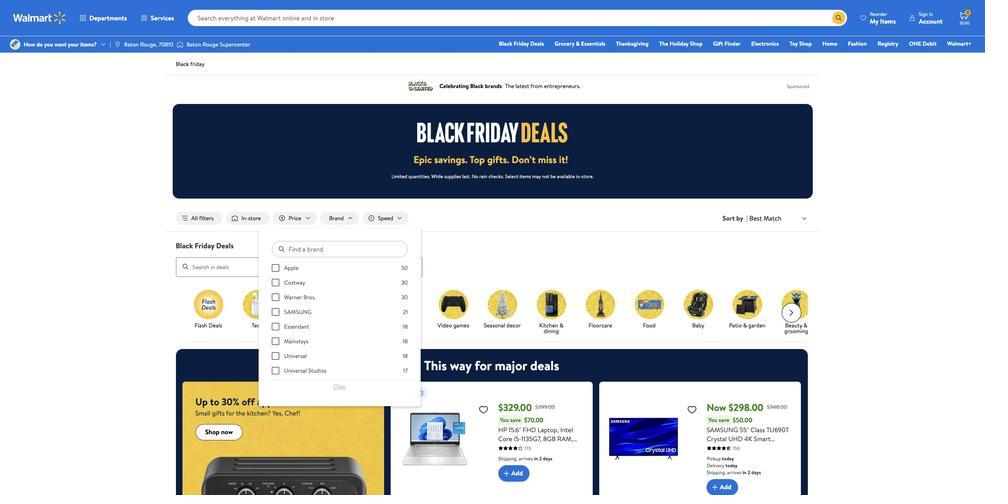 Task type: locate. For each thing, give the bounding box(es) containing it.
2 baton from the left
[[187, 40, 201, 49]]

add to cart image for now
[[710, 483, 720, 493]]

0 vertical spatial 30
[[401, 279, 408, 287]]

you for $329.00
[[500, 416, 509, 425]]

None checkbox
[[272, 265, 279, 272], [272, 294, 279, 301], [272, 309, 279, 316], [272, 338, 279, 346], [272, 265, 279, 272], [272, 294, 279, 301], [272, 309, 279, 316], [272, 338, 279, 346]]

tech
[[252, 322, 263, 330]]

0 horizontal spatial add button
[[499, 466, 530, 482]]

0 vertical spatial samsung
[[284, 308, 312, 317]]

uhd
[[729, 435, 743, 444]]

0 vertical spatial add
[[512, 469, 523, 478]]

walmart+
[[948, 40, 972, 48]]

chef!
[[285, 409, 301, 418]]

& right beauty
[[804, 322, 808, 330]]

add to cart image inside the $329.00 group
[[502, 469, 512, 479]]

shop tech image
[[243, 290, 272, 320]]

save down now
[[719, 416, 730, 425]]

2 inside group
[[539, 456, 542, 463]]

sort and filter section element
[[166, 205, 820, 232]]

rain
[[480, 173, 488, 180]]

items
[[520, 173, 531, 180]]

samsung up the essendant
[[284, 308, 312, 317]]

0 vertical spatial days
[[543, 456, 553, 463]]

shipping, inside 'pickup today delivery today shipping, arrives in 2 days'
[[707, 470, 726, 476]]

black left friday
[[176, 60, 189, 68]]

1 vertical spatial samsung
[[707, 426, 738, 435]]

0 horizontal spatial |
[[110, 40, 111, 49]]

1 horizontal spatial fashion link
[[845, 39, 871, 48]]

you down now
[[709, 416, 718, 425]]

$298.00
[[729, 401, 764, 415]]

1 horizontal spatial 2
[[748, 470, 751, 476]]

1 horizontal spatial in
[[743, 470, 747, 476]]

in down the silver,
[[534, 456, 538, 463]]

1 horizontal spatial friday
[[514, 40, 529, 48]]

best match button
[[748, 213, 810, 224]]

1 vertical spatial deals
[[216, 241, 234, 251]]

2 save from the left
[[719, 416, 730, 425]]

select
[[505, 173, 519, 180]]

1 18 from the top
[[403, 323, 408, 331]]

home link
[[819, 39, 842, 48]]

| right the items?
[[110, 40, 111, 49]]

2 vertical spatial 18
[[403, 353, 408, 361]]

0 vertical spatial add to cart image
[[502, 469, 512, 479]]

0 horizontal spatial fashion
[[395, 322, 414, 330]]

rouge
[[203, 40, 219, 49]]

miss
[[538, 153, 557, 167]]

1 vertical spatial universal
[[284, 367, 307, 375]]

walmart black friday deals for days image
[[418, 123, 568, 143]]

samsung up television
[[707, 426, 738, 435]]

18 for universal
[[403, 353, 408, 361]]

1 vertical spatial add to cart image
[[710, 483, 720, 493]]

& for dining
[[560, 322, 564, 330]]

the
[[660, 40, 669, 48]]

best
[[750, 214, 762, 223]]

& inside kitchen & dining
[[560, 322, 564, 330]]

0 vertical spatial 2
[[539, 456, 542, 463]]

 image left how
[[10, 39, 20, 50]]

save up 15.6"
[[510, 416, 521, 425]]

1 horizontal spatial save
[[719, 416, 730, 425]]

gift finder
[[713, 40, 741, 48]]

for left the
[[226, 409, 235, 418]]

services button
[[134, 8, 181, 28]]

30 up 21 on the left of the page
[[401, 294, 408, 302]]

add button down "delivery"
[[707, 480, 738, 496]]

in-
[[576, 173, 582, 180]]

2 18 from the top
[[403, 338, 408, 346]]

0 horizontal spatial shop
[[205, 428, 220, 437]]

home,
[[499, 453, 517, 462]]

0 vertical spatial friday
[[514, 40, 529, 48]]

shipping, arrives in 2 days
[[499, 456, 553, 463]]

add button for now
[[707, 480, 738, 496]]

gift finder link
[[710, 39, 745, 48]]

group
[[272, 264, 408, 496]]

shipping, down 256gb
[[499, 456, 518, 463]]

search image
[[182, 264, 189, 270]]

None checkbox
[[272, 279, 279, 287], [272, 324, 279, 331], [272, 353, 279, 360], [272, 368, 279, 375], [272, 279, 279, 287], [272, 324, 279, 331], [272, 353, 279, 360], [272, 368, 279, 375]]

& right dining
[[560, 322, 564, 330]]

friday down search search box
[[514, 40, 529, 48]]

2 vertical spatial deals
[[209, 322, 222, 330]]

in right "delivery"
[[743, 470, 747, 476]]

0 horizontal spatial add to cart image
[[502, 469, 512, 479]]

black friday deals link
[[495, 39, 548, 48]]

deals left the grocery
[[531, 40, 544, 48]]

2 down un55tu690tfxza
[[748, 470, 751, 476]]

the
[[236, 409, 245, 418]]

1 horizontal spatial add
[[720, 483, 732, 492]]

add inside the $329.00 group
[[512, 469, 523, 478]]

0 horizontal spatial save
[[510, 416, 521, 425]]

friday down the filters
[[195, 241, 215, 251]]

games
[[454, 322, 469, 330]]

black up search icon
[[176, 241, 193, 251]]

garden
[[749, 322, 766, 330]]

sign in to add to favorites list, hp 15.6" fhd laptop, intel core i5-1135g7, 8gb ram, 256gb ssd, silver, windows 11 home, 15-dy2795wm image
[[479, 405, 489, 415]]

beauty & grooming link
[[775, 290, 818, 336]]

arrives right "delivery"
[[728, 470, 742, 476]]

black friday deals
[[499, 40, 544, 48], [176, 241, 234, 251]]

fashion
[[848, 40, 867, 48], [395, 322, 414, 330]]

1 horizontal spatial fashion
[[848, 40, 867, 48]]

universal for universal
[[284, 353, 307, 361]]

for inside up to 30% off appliances small gifts for the kitchen? yes, chef!
[[226, 409, 235, 418]]

shop floorcare image
[[586, 290, 615, 320]]

black friday deals down the filters
[[176, 241, 234, 251]]

1 vertical spatial 2
[[748, 470, 751, 476]]

shop right holiday
[[690, 40, 703, 48]]

you for now $298.00
[[709, 416, 718, 425]]

search icon image
[[836, 15, 843, 21]]

| right the by
[[747, 214, 748, 223]]

0 vertical spatial shipping,
[[499, 456, 518, 463]]

Search search field
[[188, 10, 847, 26]]

0 horizontal spatial friday
[[195, 241, 215, 251]]

add button down home,
[[499, 466, 530, 482]]

today down 159
[[722, 456, 734, 463]]

walmart+ link
[[944, 39, 976, 48]]

2 you from the left
[[709, 416, 718, 425]]

0 vertical spatial in
[[534, 456, 538, 463]]

0 horizontal spatial black friday deals
[[176, 241, 234, 251]]

add down shipping, arrives in 2 days
[[512, 469, 523, 478]]

friday
[[190, 60, 205, 68]]

1 vertical spatial fashion
[[395, 322, 414, 330]]

2 30 from the top
[[401, 294, 408, 302]]

1 horizontal spatial  image
[[177, 40, 183, 49]]

universal left studios at bottom left
[[284, 367, 307, 375]]

no
[[472, 173, 478, 180]]

 image
[[114, 41, 121, 48]]

& for essentials
[[576, 40, 580, 48]]

price
[[289, 214, 302, 223]]

1 vertical spatial shipping,
[[707, 470, 726, 476]]

1 horizontal spatial shop
[[690, 40, 703, 48]]

1 30 from the top
[[401, 279, 408, 287]]

0 horizontal spatial in
[[534, 456, 538, 463]]

delivery
[[707, 463, 725, 470]]

 image right 70810
[[177, 40, 183, 49]]

days down the silver,
[[543, 456, 553, 463]]

1 baton from the left
[[124, 40, 139, 49]]

days down un55tu690tfxza
[[752, 470, 761, 476]]

30 down 50
[[401, 279, 408, 287]]

(new)
[[707, 453, 724, 462]]

you inside you save $50.00 samsung 55" class tu690t crystal uhd 4k smart television - un55tu690tfxza (new)
[[709, 416, 718, 425]]

0 vertical spatial fashion
[[848, 40, 867, 48]]

arrives inside 'pickup today delivery today shipping, arrives in 2 days'
[[728, 470, 742, 476]]

next slide for chipmodulewithimages list image
[[782, 303, 802, 323]]

1 horizontal spatial arrives
[[728, 470, 742, 476]]

1 vertical spatial arrives
[[728, 470, 742, 476]]

1 vertical spatial in
[[743, 470, 747, 476]]

add to cart image
[[502, 469, 512, 479], [710, 483, 720, 493]]

0 $0.00
[[960, 9, 970, 26]]

beauty & grooming
[[785, 322, 809, 336]]

1 horizontal spatial samsung
[[707, 426, 738, 435]]

shipping, down pickup
[[707, 470, 726, 476]]

& right the grocery
[[576, 40, 580, 48]]

deals down in-store button
[[216, 241, 234, 251]]

core
[[499, 435, 513, 444]]

& for garden
[[744, 322, 747, 330]]

grooming
[[785, 327, 809, 336]]

shop left now
[[205, 428, 220, 437]]

checks.
[[489, 173, 504, 180]]

thanksgiving link
[[613, 39, 653, 48]]

kitchen & dining link
[[530, 290, 573, 336]]

speed button
[[363, 212, 409, 225]]

clear
[[333, 383, 346, 391]]

small
[[195, 409, 211, 418]]

1 horizontal spatial for
[[475, 357, 492, 375]]

store
[[248, 214, 261, 223]]

in-
[[241, 214, 248, 223]]

1 horizontal spatial add button
[[707, 480, 738, 496]]

black friday deals down search search box
[[499, 40, 544, 48]]

2 inside 'pickup today delivery today shipping, arrives in 2 days'
[[748, 470, 751, 476]]

0 vertical spatial 18
[[403, 323, 408, 331]]

1 vertical spatial days
[[752, 470, 761, 476]]

& inside grocery & essentials link
[[576, 40, 580, 48]]

universal down mainstays in the bottom left of the page
[[284, 353, 307, 361]]

1 you from the left
[[500, 416, 509, 425]]

0 horizontal spatial  image
[[10, 39, 20, 50]]

1 horizontal spatial |
[[747, 214, 748, 223]]

0 horizontal spatial 2
[[539, 456, 542, 463]]

50
[[401, 264, 408, 272]]

television
[[707, 444, 734, 453]]

21
[[403, 308, 408, 317]]

pickup
[[707, 456, 721, 463]]

add down 'pickup today delivery today shipping, arrives in 2 days'
[[720, 483, 732, 492]]

2 vertical spatial black
[[176, 241, 193, 251]]

you inside you save $70.00 hp 15.6" fhd laptop, intel core i5-1135g7, 8gb ram, 256gb ssd, silver, windows 11 home, 15-dy2795wm
[[500, 416, 509, 425]]

add to cart image down home,
[[502, 469, 512, 479]]

 image for baton
[[177, 40, 183, 49]]

0 horizontal spatial add
[[512, 469, 523, 478]]

1135g7,
[[522, 435, 542, 444]]

essendant
[[284, 323, 309, 331]]

save for now
[[719, 416, 730, 425]]

flash deals link
[[187, 290, 230, 330]]

 image
[[10, 39, 20, 50], [177, 40, 183, 49]]

toys
[[301, 322, 312, 330]]

1 horizontal spatial add to cart image
[[710, 483, 720, 493]]

1 universal from the top
[[284, 353, 307, 361]]

shipping,
[[499, 456, 518, 463], [707, 470, 726, 476]]

fashion down 21 on the left of the page
[[395, 322, 414, 330]]

arrives down 173
[[519, 456, 533, 463]]

for right way
[[475, 357, 492, 375]]

baton for baton rouge supercenter
[[187, 40, 201, 49]]

1 save from the left
[[510, 416, 521, 425]]

baton left rouge
[[187, 40, 201, 49]]

save inside you save $70.00 hp 15.6" fhd laptop, intel core i5-1135g7, 8gb ram, 256gb ssd, silver, windows 11 home, 15-dy2795wm
[[510, 416, 521, 425]]

1 horizontal spatial baton
[[187, 40, 201, 49]]

now $298.00 $348.00
[[707, 401, 788, 415]]

2 down the silver,
[[539, 456, 542, 463]]

1 horizontal spatial days
[[752, 470, 761, 476]]

finder
[[725, 40, 741, 48]]

shop right toy
[[800, 40, 812, 48]]

& inside 'patio & garden' link
[[744, 322, 747, 330]]

add for now
[[720, 483, 732, 492]]

walmart image
[[13, 11, 66, 25]]

not
[[542, 173, 550, 180]]

1 vertical spatial friday
[[195, 241, 215, 251]]

1 vertical spatial 30
[[401, 294, 408, 302]]

1 vertical spatial black friday deals
[[176, 241, 234, 251]]

deals right flash in the left of the page
[[209, 322, 222, 330]]

0 horizontal spatial baton
[[124, 40, 139, 49]]

1 horizontal spatial shipping,
[[707, 470, 726, 476]]

0 horizontal spatial you
[[500, 416, 509, 425]]

black down search search box
[[499, 40, 513, 48]]

0 horizontal spatial shipping,
[[499, 456, 518, 463]]

15.6"
[[509, 426, 521, 435]]

0 horizontal spatial days
[[543, 456, 553, 463]]

baton left rouge,
[[124, 40, 139, 49]]

1 vertical spatial for
[[226, 409, 235, 418]]

add button inside the $329.00 group
[[499, 466, 530, 482]]

0 horizontal spatial for
[[226, 409, 235, 418]]

you up hp
[[500, 416, 509, 425]]

in inside the $329.00 group
[[534, 456, 538, 463]]

home
[[823, 40, 838, 48]]

1 vertical spatial |
[[747, 214, 748, 223]]

0 horizontal spatial arrives
[[519, 456, 533, 463]]

gifts.
[[487, 153, 510, 167]]

reorder
[[870, 10, 888, 17]]

1 vertical spatial 18
[[403, 338, 408, 346]]

limited
[[392, 173, 408, 180]]

kitchen?
[[247, 409, 271, 418]]

add to cart image down "delivery"
[[710, 483, 720, 493]]

3 18 from the top
[[403, 353, 408, 361]]

18
[[403, 323, 408, 331], [403, 338, 408, 346], [403, 353, 408, 361]]

1 vertical spatial fashion link
[[383, 290, 426, 330]]

speed
[[378, 214, 393, 223]]

ssd,
[[520, 444, 533, 453]]

& right the patio
[[744, 322, 747, 330]]

fashion right home at the right of page
[[848, 40, 867, 48]]

2 universal from the top
[[284, 367, 307, 375]]

1 horizontal spatial you
[[709, 416, 718, 425]]

& inside beauty & grooming
[[804, 322, 808, 330]]

all filters
[[191, 214, 214, 223]]

1 vertical spatial add
[[720, 483, 732, 492]]

shop food image
[[635, 290, 664, 320]]

save inside you save $50.00 samsung 55" class tu690t crystal uhd 4k smart television - un55tu690tfxza (new)
[[719, 416, 730, 425]]

0 vertical spatial universal
[[284, 353, 307, 361]]

debit
[[923, 40, 937, 48]]

studios
[[308, 367, 326, 375]]

1 horizontal spatial black friday deals
[[499, 40, 544, 48]]

now
[[221, 428, 233, 437]]

0 vertical spatial arrives
[[519, 456, 533, 463]]

your
[[68, 40, 79, 49]]

to
[[210, 395, 219, 409]]

0 vertical spatial |
[[110, 40, 111, 49]]

flash deals
[[195, 322, 222, 330]]

black inside 'search field'
[[176, 241, 193, 251]]

|
[[110, 40, 111, 49], [747, 214, 748, 223]]

food
[[643, 322, 656, 330]]



Task type: describe. For each thing, give the bounding box(es) containing it.
add button for $329.00
[[499, 466, 530, 482]]

warner
[[284, 294, 302, 302]]

tu690t
[[767, 426, 789, 435]]

30 for costway
[[401, 279, 408, 287]]

shop patio & garden image
[[733, 290, 762, 320]]

11
[[580, 444, 584, 453]]

159
[[733, 445, 740, 452]]

0 vertical spatial deals
[[531, 40, 544, 48]]

group containing apple
[[272, 264, 408, 496]]

grocery
[[555, 40, 575, 48]]

baton rouge, 70810
[[124, 40, 173, 49]]

18 for mainstays
[[403, 338, 408, 346]]

video games link
[[432, 290, 475, 330]]

add to cart image for $329.00
[[502, 469, 512, 479]]

friday inside 'search field'
[[195, 241, 215, 251]]

how
[[24, 40, 35, 49]]

save for $329.00
[[510, 416, 521, 425]]

registry link
[[874, 39, 903, 48]]

in
[[929, 10, 933, 17]]

0 vertical spatial black friday deals
[[499, 40, 544, 48]]

bros.
[[303, 294, 316, 302]]

today right "delivery"
[[726, 463, 738, 470]]

shop fashion image
[[390, 290, 419, 320]]

the holiday shop link
[[656, 39, 707, 48]]

shop kitchen & dining image
[[537, 290, 566, 320]]

all
[[191, 214, 198, 223]]

samsung inside you save $50.00 samsung 55" class tu690t crystal uhd 4k smart television - un55tu690tfxza (new)
[[707, 426, 738, 435]]

deals inside 'search field'
[[216, 241, 234, 251]]

sign
[[919, 10, 928, 17]]

last.
[[463, 173, 471, 180]]

appliances
[[257, 395, 302, 409]]

days inside the $329.00 group
[[543, 456, 553, 463]]

one debit link
[[906, 39, 941, 48]]

price button
[[273, 212, 317, 225]]

patio & garden link
[[726, 290, 769, 330]]

in inside 'pickup today delivery today shipping, arrives in 2 days'
[[743, 470, 747, 476]]

class
[[751, 426, 765, 435]]

add for $329.00
[[512, 469, 523, 478]]

shipping, inside the $329.00 group
[[499, 456, 518, 463]]

how do you want your items?
[[24, 40, 97, 49]]

shop beauty & grooming image
[[782, 290, 811, 320]]

all filters button
[[176, 212, 223, 225]]

limited quantities. while supplies last. no rain checks. select items may not be available in-store.
[[392, 173, 594, 180]]

departments button
[[73, 8, 134, 28]]

0 horizontal spatial fashion link
[[383, 290, 426, 330]]

15-
[[519, 453, 527, 462]]

$329.00 $399.00
[[499, 401, 555, 415]]

gifts
[[212, 409, 225, 418]]

may
[[533, 173, 541, 180]]

30 for warner bros.
[[401, 294, 408, 302]]

brand
[[329, 214, 344, 223]]

quantities.
[[409, 173, 430, 180]]

laptop,
[[538, 426, 559, 435]]

seasonal
[[484, 322, 505, 330]]

Walmart Site-Wide search field
[[188, 10, 847, 26]]

now
[[707, 401, 727, 415]]

 image for how
[[10, 39, 20, 50]]

shop video games image
[[439, 290, 468, 320]]

sort by |
[[723, 214, 748, 223]]

rouge,
[[140, 40, 157, 49]]

arrives inside the $329.00 group
[[519, 456, 533, 463]]

Find a brand search field
[[272, 241, 408, 258]]

one
[[909, 40, 922, 48]]

you save $70.00 hp 15.6" fhd laptop, intel core i5-1135g7, 8gb ram, 256gb ssd, silver, windows 11 home, 15-dy2795wm
[[499, 416, 584, 462]]

sponsored
[[787, 83, 810, 90]]

shop toys image
[[292, 290, 321, 320]]

video
[[438, 322, 452, 330]]

Search in deals search field
[[176, 258, 423, 277]]

$329.00 group
[[397, 389, 586, 494]]

universal for universal studios
[[284, 367, 307, 375]]

holiday
[[670, 40, 689, 48]]

up
[[195, 395, 208, 409]]

one debit
[[909, 40, 937, 48]]

shop inside button
[[205, 428, 220, 437]]

shop seasonal image
[[488, 290, 517, 320]]

0 vertical spatial black
[[499, 40, 513, 48]]

gift
[[713, 40, 723, 48]]

don't
[[512, 153, 536, 167]]

major
[[495, 357, 527, 375]]

be
[[551, 173, 556, 180]]

shop baby image
[[684, 290, 713, 320]]

17
[[403, 367, 408, 375]]

do
[[36, 40, 43, 49]]

items
[[881, 17, 896, 26]]

way
[[450, 357, 472, 375]]

55"
[[740, 426, 749, 435]]

0 vertical spatial for
[[475, 357, 492, 375]]

pickup today delivery today shipping, arrives in 2 days
[[707, 456, 761, 476]]

my
[[870, 17, 879, 26]]

grocery & essentials link
[[551, 39, 609, 48]]

services
[[151, 13, 174, 22]]

black friday deals inside 'search field'
[[176, 241, 234, 251]]

sort
[[723, 214, 735, 223]]

toy shop
[[790, 40, 812, 48]]

1 vertical spatial black
[[176, 60, 189, 68]]

2 horizontal spatial shop
[[800, 40, 812, 48]]

Black Friday Deals search field
[[166, 241, 820, 277]]

0 vertical spatial fashion link
[[845, 39, 871, 48]]

best match
[[750, 214, 782, 223]]

epic
[[414, 153, 432, 167]]

this
[[424, 357, 447, 375]]

kitchen
[[540, 322, 558, 330]]

kitchen & dining
[[540, 322, 564, 336]]

$0.00
[[960, 20, 970, 26]]

toy
[[790, 40, 798, 48]]

baton for baton rouge, 70810
[[124, 40, 139, 49]]

173
[[525, 445, 531, 452]]

& for grooming
[[804, 322, 808, 330]]

tech link
[[236, 290, 279, 330]]

18 for essendant
[[403, 323, 408, 331]]

| inside 'sort and filter section' element
[[747, 214, 748, 223]]

available
[[557, 173, 575, 180]]

electronics
[[752, 40, 779, 48]]

flash deals image
[[194, 290, 223, 320]]

match
[[764, 214, 782, 223]]

days inside 'pickup today delivery today shipping, arrives in 2 days'
[[752, 470, 761, 476]]

while
[[432, 173, 443, 180]]

sign in to add to favorites list, samsung 55" class tu690t crystal uhd 4k smart television - un55tu690tfxza (new) image
[[687, 405, 697, 415]]

baby
[[693, 322, 705, 330]]

30%
[[222, 395, 240, 409]]

0 horizontal spatial samsung
[[284, 308, 312, 317]]

dy2795wm
[[527, 453, 558, 462]]

beauty
[[786, 322, 803, 330]]

essentials
[[581, 40, 606, 48]]



Task type: vqa. For each thing, say whether or not it's contained in the screenshot.


